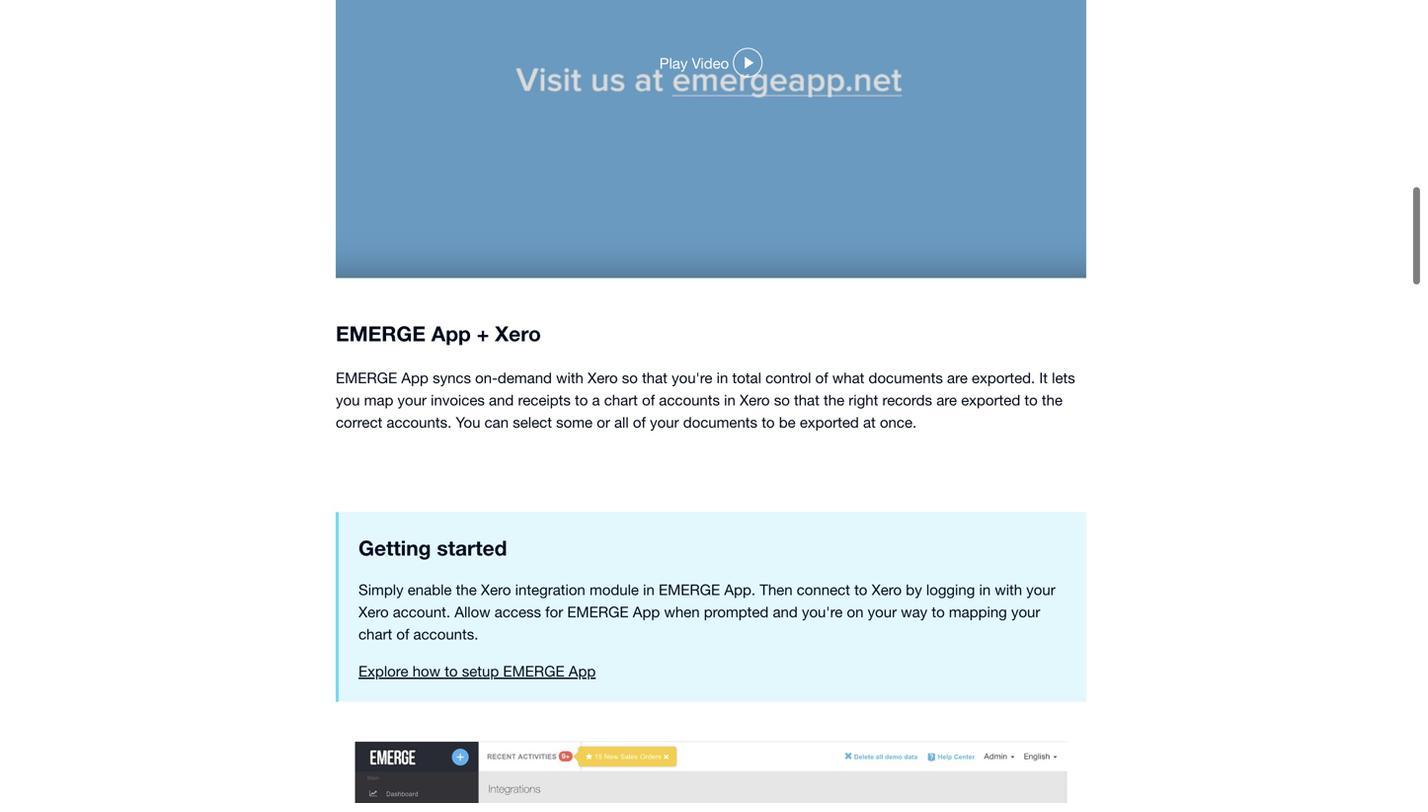 Task type: locate. For each thing, give the bounding box(es) containing it.
and down the then
[[773, 739, 798, 757]]

0 vertical spatial you're
[[672, 505, 713, 522]]

are
[[947, 505, 968, 522], [937, 527, 957, 545]]

are right records
[[937, 527, 957, 545]]

chart
[[604, 527, 638, 545], [359, 761, 392, 779]]

app.
[[724, 717, 756, 734]]

1 vertical spatial and
[[773, 739, 798, 757]]

chart inside the 'emerge app syncs on-demand with xero so that you're in total control of what documents are exported. it lets you map your invoices and receipts to a chart of accounts in xero so that the right records are exported to the correct accounts. you can select some or all of your documents to be exported at once.'
[[604, 527, 638, 545]]

emerge up the map at the bottom left of page
[[336, 505, 397, 522]]

0 vertical spatial with
[[556, 505, 584, 522]]

and
[[489, 527, 514, 545], [773, 739, 798, 757]]

1 horizontal spatial you're
[[802, 739, 843, 757]]

are left the exported.
[[947, 505, 968, 522]]

1 horizontal spatial emerge
[[567, 739, 629, 757]]

accounts. down invoices
[[387, 550, 452, 567]]

xero up access
[[481, 717, 511, 734]]

app left when
[[633, 739, 660, 757]]

access
[[495, 739, 541, 757]]

0 vertical spatial documents
[[869, 505, 943, 522]]

of
[[816, 505, 828, 522], [642, 527, 655, 545], [633, 550, 646, 567], [396, 761, 409, 779]]

on
[[847, 739, 864, 757]]

1 vertical spatial app
[[633, 739, 660, 757]]

so up be
[[774, 527, 790, 545]]

1 horizontal spatial that
[[794, 527, 820, 545]]

xero left by
[[872, 717, 902, 734]]

0 vertical spatial so
[[622, 505, 638, 522]]

1 vertical spatial are
[[937, 527, 957, 545]]

1 horizontal spatial with
[[995, 717, 1022, 734]]

exported
[[961, 527, 1021, 545], [800, 550, 859, 567]]

account.
[[393, 739, 450, 757]]

the up allow
[[456, 717, 477, 734]]

syncs
[[433, 505, 471, 522]]

1 horizontal spatial chart
[[604, 527, 638, 545]]

chart up the all
[[604, 527, 638, 545]]

accounts. down the account. at the left of page
[[413, 761, 478, 779]]

0 horizontal spatial you're
[[672, 505, 713, 522]]

your right the "logging"
[[1027, 717, 1056, 734]]

chart inside simply enable the xero integration module in emerge app. then connect to xero by logging in with your xero account. allow access for emerge app when prompted and you're on your way to mapping your chart of accounts.
[[359, 761, 392, 779]]

1 vertical spatial that
[[794, 527, 820, 545]]

on-
[[475, 505, 498, 522]]

prompted
[[704, 739, 769, 757]]

you're up accounts
[[672, 505, 713, 522]]

and inside the 'emerge app syncs on-demand with xero so that you're in total control of what documents are exported. it lets you map your invoices and receipts to a chart of accounts in xero so that the right records are exported to the correct accounts. you can select some or all of your documents to be exported at once.'
[[489, 527, 514, 545]]

documents
[[869, 505, 943, 522], [683, 550, 758, 567]]

0 vertical spatial accounts.
[[387, 550, 452, 567]]

0 vertical spatial app
[[401, 505, 429, 522]]

emerge down module
[[567, 739, 629, 757]]

to
[[575, 527, 588, 545], [1025, 527, 1038, 545], [762, 550, 775, 567], [854, 717, 868, 734], [932, 739, 945, 757]]

accounts. inside simply enable the xero integration module in emerge app. then connect to xero by logging in with your xero account. allow access for emerge app when prompted and you're on your way to mapping your chart of accounts.
[[413, 761, 478, 779]]

and up can
[[489, 527, 514, 545]]

of down the account. at the left of page
[[396, 761, 409, 779]]

0 horizontal spatial chart
[[359, 761, 392, 779]]

of left accounts
[[642, 527, 655, 545]]

exported down the exported.
[[961, 527, 1021, 545]]

1 horizontal spatial app
[[633, 739, 660, 757]]

that
[[642, 505, 668, 522], [794, 527, 820, 545]]

to left be
[[762, 550, 775, 567]]

1 vertical spatial with
[[995, 717, 1022, 734]]

in
[[717, 505, 728, 522], [724, 527, 736, 545], [643, 717, 655, 734], [979, 717, 991, 734]]

xero
[[588, 505, 618, 522], [740, 527, 770, 545], [481, 717, 511, 734], [872, 717, 902, 734], [359, 739, 389, 757]]

0 vertical spatial emerge
[[336, 505, 397, 522]]

with up receipts
[[556, 505, 584, 522]]

emerge up when
[[659, 717, 720, 734]]

so up the all
[[622, 505, 638, 522]]

documents up records
[[869, 505, 943, 522]]

2 vertical spatial emerge
[[567, 739, 629, 757]]

the down the it
[[1042, 527, 1063, 545]]

exported left at
[[800, 550, 859, 567]]

0 vertical spatial chart
[[604, 527, 638, 545]]

1 vertical spatial documents
[[683, 550, 758, 567]]

that up accounts
[[642, 505, 668, 522]]

0 horizontal spatial app
[[401, 505, 429, 522]]

accounts.
[[387, 550, 452, 567], [413, 761, 478, 779]]

0 horizontal spatial the
[[456, 717, 477, 734]]

exported.
[[972, 505, 1035, 522]]

once.
[[880, 550, 917, 567]]

so
[[622, 505, 638, 522], [774, 527, 790, 545]]

emerge
[[336, 505, 397, 522], [659, 717, 720, 734], [567, 739, 629, 757]]

your right on
[[868, 739, 897, 757]]

2 horizontal spatial emerge
[[659, 717, 720, 734]]

demand
[[498, 505, 552, 522]]

0 horizontal spatial emerge
[[336, 505, 397, 522]]

0 vertical spatial and
[[489, 527, 514, 545]]

of inside simply enable the xero integration module in emerge app. then connect to xero by logging in with your xero account. allow access for emerge app when prompted and you're on your way to mapping your chart of accounts.
[[396, 761, 409, 779]]

accounts. inside the 'emerge app syncs on-demand with xero so that you're in total control of what documents are exported. it lets you map your invoices and receipts to a chart of accounts in xero so that the right records are exported to the correct accounts. you can select some or all of your documents to be exported at once.'
[[387, 550, 452, 567]]

0 horizontal spatial and
[[489, 527, 514, 545]]

you're inside the 'emerge app syncs on-demand with xero so that you're in total control of what documents are exported. it lets you map your invoices and receipts to a chart of accounts in xero so that the right records are exported to the correct accounts. you can select some or all of your documents to be exported at once.'
[[672, 505, 713, 522]]

xero down total
[[740, 527, 770, 545]]

total
[[732, 505, 761, 522]]

0 horizontal spatial with
[[556, 505, 584, 522]]

1 horizontal spatial and
[[773, 739, 798, 757]]

app
[[401, 505, 429, 522], [633, 739, 660, 757]]

in up mapping
[[979, 717, 991, 734]]

you
[[456, 550, 480, 567]]

you're
[[672, 505, 713, 522], [802, 739, 843, 757]]

it
[[1039, 505, 1048, 522]]

at
[[863, 550, 876, 567]]

1 vertical spatial so
[[774, 527, 790, 545]]

a
[[592, 527, 600, 545]]

1 vertical spatial chart
[[359, 761, 392, 779]]

in left total
[[717, 505, 728, 522]]

the down what
[[824, 527, 845, 545]]

0 vertical spatial exported
[[961, 527, 1021, 545]]

the
[[824, 527, 845, 545], [1042, 527, 1063, 545], [456, 717, 477, 734]]

1 horizontal spatial the
[[824, 527, 845, 545]]

app left 'syncs' at the left of the page
[[401, 505, 429, 522]]

your right the map at the bottom left of page
[[398, 527, 427, 545]]

to down the exported.
[[1025, 527, 1038, 545]]

0 vertical spatial that
[[642, 505, 668, 522]]

right
[[849, 527, 878, 545]]

app inside the 'emerge app syncs on-demand with xero so that you're in total control of what documents are exported. it lets you map your invoices and receipts to a chart of accounts in xero so that the right records are exported to the correct accounts. you can select some or all of your documents to be exported at once.'
[[401, 505, 429, 522]]

chart down simply
[[359, 761, 392, 779]]

your
[[398, 527, 427, 545], [650, 550, 679, 567], [1027, 717, 1056, 734], [868, 739, 897, 757], [1011, 739, 1040, 757]]

that down control
[[794, 527, 820, 545]]

all
[[614, 550, 629, 567]]

1 vertical spatial accounts.
[[413, 761, 478, 779]]

with
[[556, 505, 584, 522], [995, 717, 1022, 734]]

1 vertical spatial you're
[[802, 739, 843, 757]]

logging
[[926, 717, 975, 734]]

documents down accounts
[[683, 550, 758, 567]]

with up mapping
[[995, 717, 1022, 734]]

you're down connect
[[802, 739, 843, 757]]

1 vertical spatial exported
[[800, 550, 859, 567]]



Task type: describe. For each thing, give the bounding box(es) containing it.
1 horizontal spatial so
[[774, 527, 790, 545]]

your right mapping
[[1011, 739, 1040, 757]]

of left what
[[816, 505, 828, 522]]

then
[[760, 717, 793, 734]]

1 horizontal spatial exported
[[961, 527, 1021, 545]]

to left "a"
[[575, 527, 588, 545]]

or
[[597, 550, 610, 567]]

module
[[590, 717, 639, 734]]

the inside simply enable the xero integration module in emerge app. then connect to xero by logging in with your xero account. allow access for emerge app when prompted and you're on your way to mapping your chart of accounts.
[[456, 717, 477, 734]]

integration
[[515, 717, 586, 734]]

0 horizontal spatial so
[[622, 505, 638, 522]]

with inside the 'emerge app syncs on-demand with xero so that you're in total control of what documents are exported. it lets you map your invoices and receipts to a chart of accounts in xero so that the right records are exported to the correct accounts. you can select some or all of your documents to be exported at once.'
[[556, 505, 584, 522]]

what
[[833, 505, 865, 522]]

0 horizontal spatial documents
[[683, 550, 758, 567]]

invoices
[[431, 527, 485, 545]]

some
[[556, 550, 593, 567]]

allow
[[455, 739, 491, 757]]

when
[[664, 739, 700, 757]]

records
[[883, 527, 932, 545]]

for
[[545, 739, 563, 757]]

xero up "a"
[[588, 505, 618, 522]]

to right way
[[932, 739, 945, 757]]

getting started
[[359, 672, 507, 696]]

app inside simply enable the xero integration module in emerge app. then connect to xero by logging in with your xero account. allow access for emerge app when prompted and you're on your way to mapping your chart of accounts.
[[633, 739, 660, 757]]

accounts
[[659, 527, 720, 545]]

in down total
[[724, 527, 736, 545]]

map
[[364, 527, 393, 545]]

mapping
[[949, 739, 1007, 757]]

connect
[[797, 717, 850, 734]]

simply enable the xero integration module in emerge app. then connect to xero by logging in with your xero account. allow access for emerge app when prompted and you're on your way to mapping your chart of accounts.
[[359, 717, 1056, 779]]

getting
[[359, 672, 431, 696]]

0 vertical spatial are
[[947, 505, 968, 522]]

correct
[[336, 550, 382, 567]]

select
[[513, 550, 552, 567]]

xero down simply
[[359, 739, 389, 757]]

0 horizontal spatial that
[[642, 505, 668, 522]]

of right the all
[[633, 550, 646, 567]]

lets
[[1052, 505, 1075, 522]]

emerge app syncs on-demand with xero so that you're in total control of what documents are exported. it lets you map your invoices and receipts to a chart of accounts in xero so that the right records are exported to the correct accounts. you can select some or all of your documents to be exported at once.
[[336, 505, 1075, 567]]

can
[[485, 550, 509, 567]]

started
[[437, 672, 507, 696]]

enable
[[408, 717, 452, 734]]

emerge app image
[[336, 0, 1087, 414]]

1 horizontal spatial documents
[[869, 505, 943, 522]]

receipts
[[518, 527, 571, 545]]

you're inside simply enable the xero integration module in emerge app. then connect to xero by logging in with your xero account. allow access for emerge app when prompted and you're on your way to mapping your chart of accounts.
[[802, 739, 843, 757]]

1 vertical spatial emerge
[[659, 717, 720, 734]]

simply
[[359, 717, 404, 734]]

with inside simply enable the xero integration module in emerge app. then connect to xero by logging in with your xero account. allow access for emerge app when prompted and you're on your way to mapping your chart of accounts.
[[995, 717, 1022, 734]]

to up on
[[854, 717, 868, 734]]

2 horizontal spatial the
[[1042, 527, 1063, 545]]

be
[[779, 550, 796, 567]]

you
[[336, 527, 360, 545]]

way
[[901, 739, 928, 757]]

by
[[906, 717, 922, 734]]

0 horizontal spatial exported
[[800, 550, 859, 567]]

control
[[766, 505, 811, 522]]

emerge inside the 'emerge app syncs on-demand with xero so that you're in total control of what documents are exported. it lets you map your invoices and receipts to a chart of accounts in xero so that the right records are exported to the correct accounts. you can select some or all of your documents to be exported at once.'
[[336, 505, 397, 522]]

your down accounts
[[650, 550, 679, 567]]

in right module
[[643, 717, 655, 734]]

and inside simply enable the xero integration module in emerge app. then connect to xero by logging in with your xero account. allow access for emerge app when prompted and you're on your way to mapping your chart of accounts.
[[773, 739, 798, 757]]



Task type: vqa. For each thing, say whether or not it's contained in the screenshot.
The Chart inside EMERGE App syncs on-demand with Xero so that you're in total control of what documents are exported. It lets you map your invoices and receipts to a chart of accounts in Xero so that the right records are exported to the correct accounts. You can select some or all of your documents to be exported at once.
yes



